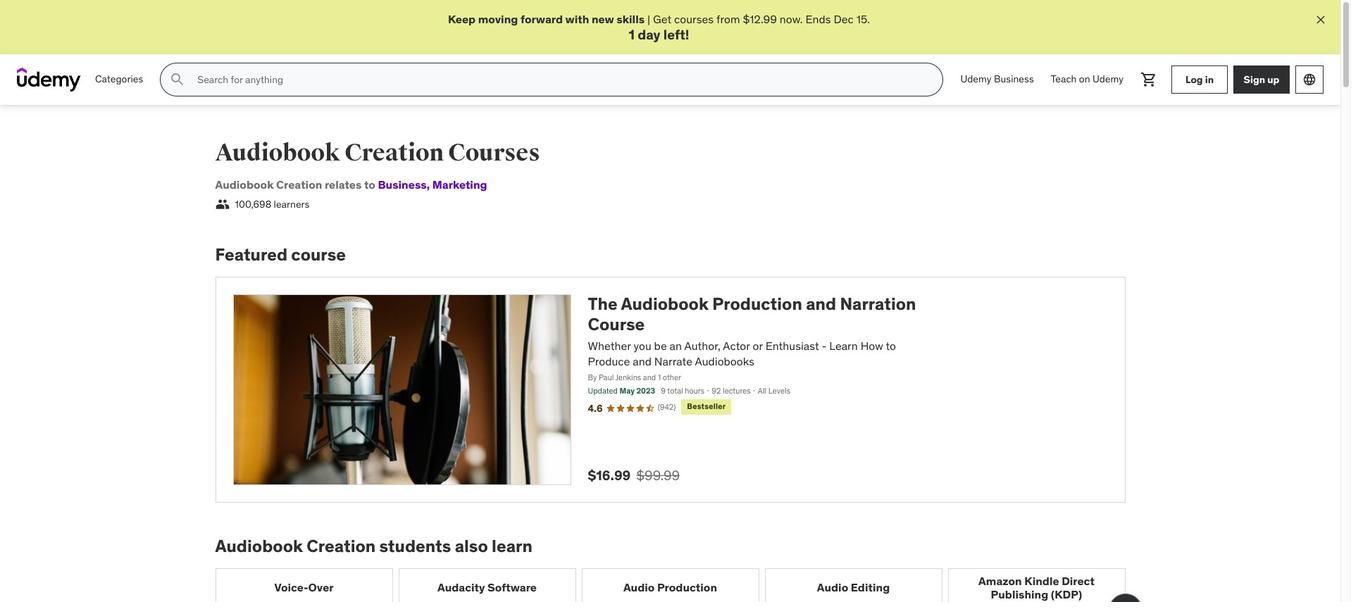 Task type: describe. For each thing, give the bounding box(es) containing it.
audio editing
[[817, 581, 890, 595]]

next image
[[1114, 600, 1137, 602]]

log in
[[1185, 73, 1214, 86]]

audiobook creation relates to business marketing
[[215, 178, 487, 192]]

0 horizontal spatial to
[[364, 178, 375, 192]]

audiobook for audiobook creation relates to business marketing
[[215, 178, 274, 192]]

log
[[1185, 73, 1203, 86]]

students
[[379, 535, 451, 557]]

courses
[[448, 138, 540, 168]]

0 vertical spatial business
[[994, 73, 1034, 86]]

day
[[638, 26, 660, 43]]

production inside the audiobook production and narration course whether you be an author, actor or enthusiast - learn how to produce and narrate audiobooks by paul jenkins and 1 other
[[712, 293, 802, 315]]

(kdp)
[[1051, 588, 1082, 602]]

92
[[712, 386, 721, 396]]

from
[[716, 12, 740, 26]]

shopping cart with 0 items image
[[1140, 71, 1157, 88]]

1 inside keep moving forward with new skills | get courses from $12.99 now. ends dec 15. 1 day left!
[[629, 26, 635, 43]]

author,
[[684, 339, 721, 353]]

direct
[[1062, 574, 1095, 588]]

paul
[[599, 372, 614, 382]]

92 lectures
[[712, 386, 751, 396]]

with
[[565, 12, 589, 26]]

audiobooks
[[695, 354, 754, 369]]

courses
[[674, 12, 714, 26]]

1 inside the audiobook production and narration course whether you be an author, actor or enthusiast - learn how to produce and narrate audiobooks by paul jenkins and 1 other
[[658, 372, 661, 382]]

now.
[[780, 12, 803, 26]]

voice-over link
[[215, 568, 393, 602]]

course
[[291, 244, 346, 266]]

voice-over
[[274, 581, 334, 595]]

up
[[1267, 73, 1280, 86]]

carousel element
[[215, 568, 1142, 602]]

you
[[634, 339, 651, 353]]

9 total hours
[[661, 386, 704, 396]]

small image
[[215, 198, 229, 212]]

get
[[653, 12, 671, 26]]

$12.99
[[743, 12, 777, 26]]

audiobook creation courses
[[215, 138, 540, 168]]

log in link
[[1171, 66, 1228, 94]]

the
[[588, 293, 618, 315]]

$16.99 $99.99
[[588, 467, 680, 484]]

by
[[588, 372, 597, 382]]

new
[[592, 12, 614, 26]]

learn
[[829, 339, 858, 353]]

audio editing link
[[765, 568, 942, 602]]

100,698 learners
[[235, 198, 309, 210]]

audacity
[[437, 581, 485, 595]]

produce
[[588, 354, 630, 369]]

in
[[1205, 73, 1214, 86]]

audiobook creation students also learn
[[215, 535, 532, 557]]

lectures
[[723, 386, 751, 396]]

|
[[647, 12, 650, 26]]

audio for audio editing
[[817, 581, 848, 595]]

course
[[588, 313, 645, 335]]

choose a language image
[[1302, 73, 1317, 87]]

total
[[667, 386, 683, 396]]

all levels
[[758, 386, 790, 396]]

$99.99
[[636, 467, 680, 484]]

udemy business
[[960, 73, 1034, 86]]

production inside carousel element
[[657, 581, 717, 595]]

updated
[[588, 386, 618, 396]]

skills
[[617, 12, 645, 26]]

editing
[[851, 581, 890, 595]]

bestseller
[[687, 402, 726, 412]]

submit search image
[[169, 71, 186, 88]]

creation for courses
[[345, 138, 444, 168]]

sign
[[1244, 73, 1265, 86]]

$16.99
[[588, 467, 631, 484]]

all
[[758, 386, 767, 396]]

(942)
[[658, 402, 676, 412]]

audio production link
[[582, 568, 759, 602]]

voice-
[[274, 581, 308, 595]]

2 vertical spatial and
[[643, 372, 656, 382]]

Search for anything text field
[[195, 68, 926, 92]]

may
[[620, 386, 635, 396]]

4.6
[[588, 402, 603, 415]]

keep
[[448, 12, 476, 26]]

dec
[[834, 12, 854, 26]]

learn
[[492, 535, 532, 557]]

on
[[1079, 73, 1090, 86]]

software
[[487, 581, 537, 595]]

levels
[[768, 386, 790, 396]]

teach on udemy link
[[1042, 63, 1132, 97]]



Task type: locate. For each thing, give the bounding box(es) containing it.
0 vertical spatial to
[[364, 178, 375, 192]]

creation up learners
[[276, 178, 322, 192]]

creation for relates
[[276, 178, 322, 192]]

other
[[663, 372, 681, 382]]

enthusiast
[[765, 339, 819, 353]]

hours
[[685, 386, 704, 396]]

1 vertical spatial to
[[886, 339, 896, 353]]

sign up
[[1244, 73, 1280, 86]]

creation for students
[[307, 535, 376, 557]]

audio
[[623, 581, 655, 595], [817, 581, 848, 595]]

business
[[994, 73, 1034, 86], [378, 178, 427, 192]]

audiobook for audiobook creation students also learn
[[215, 535, 303, 557]]

1 horizontal spatial to
[[886, 339, 896, 353]]

2023
[[636, 386, 655, 396]]

audacity software
[[437, 581, 537, 595]]

an
[[670, 339, 682, 353]]

jenkins
[[615, 372, 641, 382]]

0 vertical spatial creation
[[345, 138, 444, 168]]

amazon
[[979, 574, 1022, 588]]

or
[[753, 339, 763, 353]]

moving
[[478, 12, 518, 26]]

udemy image
[[17, 68, 81, 92]]

marketing
[[432, 178, 487, 192]]

audio for audio production
[[623, 581, 655, 595]]

audacity software link
[[398, 568, 576, 602]]

creation up over
[[307, 535, 376, 557]]

the audiobook production and narration course whether you be an author, actor or enthusiast - learn how to produce and narrate audiobooks by paul jenkins and 1 other
[[588, 293, 916, 382]]

audiobook up voice-
[[215, 535, 303, 557]]

to inside the audiobook production and narration course whether you be an author, actor or enthusiast - learn how to produce and narrate audiobooks by paul jenkins and 1 other
[[886, 339, 896, 353]]

teach
[[1051, 73, 1077, 86]]

featured course
[[215, 244, 346, 266]]

over
[[308, 581, 334, 595]]

how
[[861, 339, 883, 353]]

keep moving forward with new skills | get courses from $12.99 now. ends dec 15. 1 day left!
[[448, 12, 870, 43]]

0 horizontal spatial udemy
[[960, 73, 992, 86]]

featured
[[215, 244, 287, 266]]

forward
[[521, 12, 563, 26]]

audiobook inside the audiobook production and narration course whether you be an author, actor or enthusiast - learn how to produce and narrate audiobooks by paul jenkins and 1 other
[[621, 293, 709, 315]]

audiobook for audiobook creation courses
[[215, 138, 340, 168]]

sign up link
[[1233, 66, 1290, 94]]

1 vertical spatial business
[[378, 178, 427, 192]]

0 horizontal spatial 1
[[629, 26, 635, 43]]

udemy business link
[[952, 63, 1042, 97]]

1 vertical spatial and
[[633, 354, 652, 369]]

audiobook
[[215, 138, 340, 168], [215, 178, 274, 192], [621, 293, 709, 315], [215, 535, 303, 557]]

audio production
[[623, 581, 717, 595]]

and up -
[[806, 293, 836, 315]]

amazon kindle direct publishing (kdp) link
[[948, 568, 1125, 602]]

1 horizontal spatial audio
[[817, 581, 848, 595]]

creation
[[345, 138, 444, 168], [276, 178, 322, 192], [307, 535, 376, 557]]

2 vertical spatial creation
[[307, 535, 376, 557]]

-
[[822, 339, 827, 353]]

to
[[364, 178, 375, 192], [886, 339, 896, 353]]

to right relates
[[364, 178, 375, 192]]

and up the 2023 at left bottom
[[643, 372, 656, 382]]

2 udemy from the left
[[1093, 73, 1124, 86]]

1 down the skills
[[629, 26, 635, 43]]

1 left other
[[658, 372, 661, 382]]

categories button
[[87, 63, 152, 97]]

production
[[712, 293, 802, 315], [657, 581, 717, 595]]

0 vertical spatial and
[[806, 293, 836, 315]]

to right how
[[886, 339, 896, 353]]

narrate
[[654, 354, 692, 369]]

0 horizontal spatial business
[[378, 178, 427, 192]]

audiobook up the 100,698 learners
[[215, 138, 340, 168]]

creation up business 'link'
[[345, 138, 444, 168]]

1 vertical spatial production
[[657, 581, 717, 595]]

0 vertical spatial 1
[[629, 26, 635, 43]]

business left teach
[[994, 73, 1034, 86]]

1 horizontal spatial 1
[[658, 372, 661, 382]]

1 vertical spatial creation
[[276, 178, 322, 192]]

15.
[[856, 12, 870, 26]]

publishing
[[991, 588, 1048, 602]]

1 horizontal spatial udemy
[[1093, 73, 1124, 86]]

updated may 2023
[[588, 386, 655, 396]]

2 audio from the left
[[817, 581, 848, 595]]

9
[[661, 386, 666, 396]]

actor
[[723, 339, 750, 353]]

marketing link
[[427, 178, 487, 192]]

0 vertical spatial production
[[712, 293, 802, 315]]

100,698
[[235, 198, 271, 210]]

categories
[[95, 73, 143, 86]]

and
[[806, 293, 836, 315], [633, 354, 652, 369], [643, 372, 656, 382]]

audiobook up the 100,698
[[215, 178, 274, 192]]

business down the audiobook creation courses
[[378, 178, 427, 192]]

and down "you"
[[633, 354, 652, 369]]

learners
[[274, 198, 309, 210]]

business link
[[378, 178, 427, 192]]

left!
[[663, 26, 689, 43]]

1 horizontal spatial business
[[994, 73, 1034, 86]]

1 audio from the left
[[623, 581, 655, 595]]

teach on udemy
[[1051, 73, 1124, 86]]

0 horizontal spatial audio
[[623, 581, 655, 595]]

whether
[[588, 339, 631, 353]]

be
[[654, 339, 667, 353]]

1 udemy from the left
[[960, 73, 992, 86]]

close image
[[1314, 13, 1328, 27]]

1 vertical spatial 1
[[658, 372, 661, 382]]

also
[[455, 535, 488, 557]]

kindle
[[1024, 574, 1059, 588]]

audiobook up be
[[621, 293, 709, 315]]

narration
[[840, 293, 916, 315]]



Task type: vqa. For each thing, say whether or not it's contained in the screenshot.
Audacity Software at the left bottom of the page
yes



